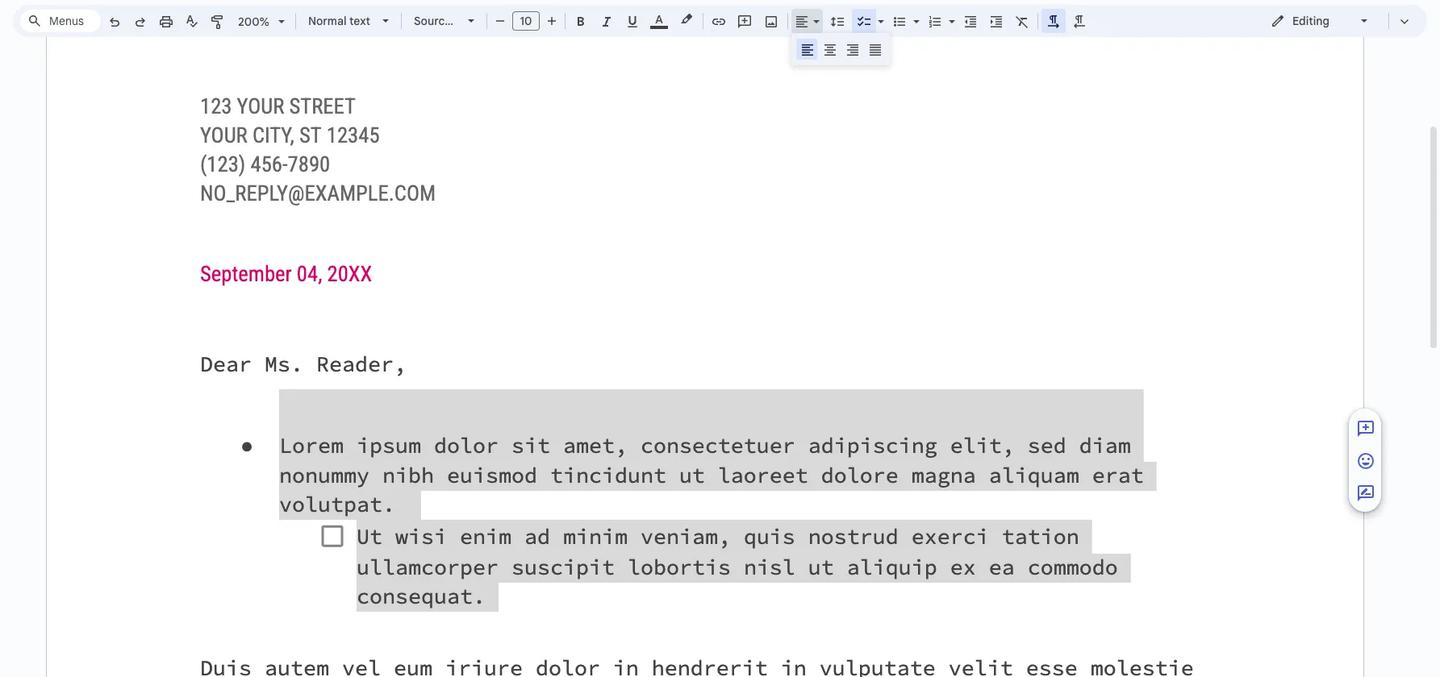 Task type: describe. For each thing, give the bounding box(es) containing it.
Zoom text field
[[234, 10, 273, 33]]

application containing normal text
[[0, 0, 1440, 678]]

styles list. normal text selected. option
[[308, 10, 373, 32]]

mode and view toolbar
[[1259, 5, 1418, 37]]

numbered list menu image
[[945, 10, 955, 16]]

insert image image
[[762, 10, 781, 32]]

Font size text field
[[513, 11, 539, 31]]

text color image
[[650, 10, 668, 29]]

line & paragraph spacing image
[[828, 10, 847, 32]]

editing
[[1293, 14, 1330, 28]]

add emoji reaction image
[[1357, 452, 1376, 472]]

normal
[[308, 14, 347, 28]]



Task type: vqa. For each thing, say whether or not it's contained in the screenshot.
'layouts'
no



Task type: locate. For each thing, give the bounding box(es) containing it.
bulleted list menu image
[[909, 10, 920, 16]]

menu
[[792, 33, 890, 65]]

font list. source code pro selected. option
[[414, 10, 458, 32]]

Zoom field
[[232, 10, 292, 34]]

highlight color image
[[678, 10, 696, 29]]

suggest edits image
[[1357, 484, 1376, 504]]

add comment image
[[1357, 420, 1376, 439]]

main toolbar
[[100, 0, 1093, 411]]

menu inside application
[[792, 33, 890, 65]]

checklist menu image
[[874, 10, 884, 16]]

Font size field
[[512, 11, 546, 31]]

application
[[0, 0, 1440, 678]]

normal text
[[308, 14, 370, 28]]

text
[[349, 14, 370, 28]]

editing button
[[1260, 9, 1382, 33]]

Menus field
[[20, 10, 101, 32]]



